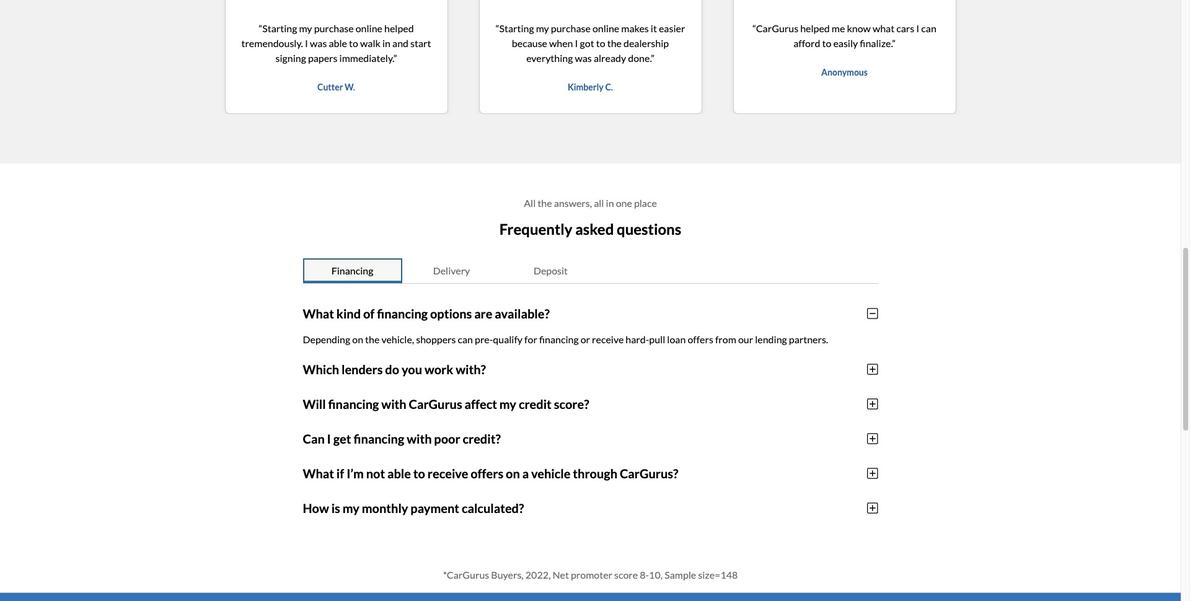 Task type: locate. For each thing, give the bounding box(es) containing it.
monthly
[[362, 501, 408, 516]]

i inside cargurus helped me know what cars i can afford to easily finalize.
[[917, 22, 920, 34]]

my up signing
[[299, 22, 312, 34]]

1 plus square image from the top
[[868, 363, 878, 376]]

plus square image inside can i get financing with poor credit? dropdown button
[[868, 433, 878, 445]]

my up because
[[536, 22, 549, 34]]

able up papers
[[329, 37, 347, 49]]

is
[[332, 501, 340, 516]]

offers
[[688, 333, 714, 345], [471, 466, 504, 481]]

0 horizontal spatial offers
[[471, 466, 504, 481]]

financing
[[332, 265, 374, 276]]

tab list
[[303, 258, 878, 284]]

cargurus
[[756, 22, 799, 34], [409, 397, 462, 412]]

the up already
[[607, 37, 622, 49]]

payment
[[411, 501, 460, 516]]

with left poor at left
[[407, 431, 432, 446]]

work
[[425, 362, 453, 377]]

2022,
[[526, 569, 551, 581]]

to inside starting my purchase online helped tremendously. i was able to walk in and start signing papers immediately.
[[349, 37, 358, 49]]

0 vertical spatial able
[[329, 37, 347, 49]]

2 horizontal spatial the
[[607, 37, 622, 49]]

loan
[[667, 333, 686, 345]]

tremendously.
[[241, 37, 303, 49]]

on
[[352, 333, 363, 345], [506, 466, 520, 481]]

2 online from the left
[[593, 22, 620, 34]]

0 horizontal spatial on
[[352, 333, 363, 345]]

plus square image
[[868, 398, 878, 410]]

to inside starting my purchase online makes it easier because when i got to the dealership everything was already done.
[[596, 37, 606, 49]]

2 plus square image from the top
[[868, 433, 878, 445]]

able right not
[[388, 466, 411, 481]]

online inside starting my purchase online helped tremendously. i was able to walk in and start signing papers immediately.
[[356, 22, 383, 34]]

to
[[349, 37, 358, 49], [596, 37, 606, 49], [823, 37, 832, 49], [413, 466, 425, 481]]

starting for because
[[499, 22, 534, 34]]

0 horizontal spatial able
[[329, 37, 347, 49]]

was inside starting my purchase online makes it easier because when i got to the dealership everything was already done.
[[575, 52, 592, 64]]

0 horizontal spatial the
[[365, 333, 380, 345]]

can right cars
[[922, 22, 937, 34]]

dealership
[[624, 37, 669, 49]]

able
[[329, 37, 347, 49], [388, 466, 411, 481]]

financing tab
[[303, 258, 402, 283]]

calculated?
[[462, 501, 524, 516]]

what for what kind of financing options are available?
[[303, 306, 334, 321]]

in left and
[[383, 37, 391, 49]]

can left pre-
[[458, 333, 473, 345]]

plus square image inside the how is my monthly payment calculated? dropdown button
[[868, 502, 878, 515]]

credit
[[519, 397, 552, 412]]

1 horizontal spatial online
[[593, 22, 620, 34]]

purchase inside starting my purchase online makes it easier because when i got to the dealership everything was already done.
[[551, 22, 591, 34]]

0 horizontal spatial was
[[310, 37, 327, 49]]

pull
[[649, 333, 666, 345]]

plus square image
[[868, 363, 878, 376], [868, 433, 878, 445], [868, 467, 878, 480], [868, 502, 878, 515]]

1 vertical spatial can
[[458, 333, 473, 345]]

on down kind
[[352, 333, 363, 345]]

1 vertical spatial offers
[[471, 466, 504, 481]]

3 plus square image from the top
[[868, 467, 878, 480]]

and
[[393, 37, 409, 49]]

starting my purchase online helped tremendously. i was able to walk in and start signing papers immediately.
[[241, 22, 431, 64]]

cars
[[897, 22, 915, 34]]

to left easily
[[823, 37, 832, 49]]

2 helped from the left
[[801, 22, 830, 34]]

with?
[[456, 362, 486, 377]]

cutter
[[317, 82, 343, 92]]

to left the walk on the top
[[349, 37, 358, 49]]

will financing with cargurus affect my credit score? button
[[303, 387, 878, 422]]

from
[[716, 333, 737, 345]]

1 horizontal spatial starting
[[499, 22, 534, 34]]

0 vertical spatial cargurus
[[756, 22, 799, 34]]

what if i'm not able to receive offers on a vehicle through cargurus? button
[[303, 456, 878, 491]]

0 horizontal spatial starting
[[262, 22, 297, 34]]

2 what from the top
[[303, 466, 334, 481]]

the
[[607, 37, 622, 49], [538, 197, 552, 209], [365, 333, 380, 345]]

1 vertical spatial able
[[388, 466, 411, 481]]

qualify
[[493, 333, 523, 345]]

0 horizontal spatial purchase
[[314, 22, 354, 34]]

promoter
[[571, 569, 613, 581]]

1 purchase from the left
[[314, 22, 354, 34]]

to right got
[[596, 37, 606, 49]]

offers inside what if i'm not able to receive offers on a vehicle through cargurus? dropdown button
[[471, 466, 504, 481]]

0 horizontal spatial receive
[[428, 466, 468, 481]]

what up depending
[[303, 306, 334, 321]]

purchase
[[314, 22, 354, 34], [551, 22, 591, 34]]

online inside starting my purchase online makes it easier because when i got to the dealership everything was already done.
[[593, 22, 620, 34]]

1 online from the left
[[356, 22, 383, 34]]

my right is
[[343, 501, 360, 516]]

shoppers
[[416, 333, 456, 345]]

receive right or
[[592, 333, 624, 345]]

my inside will financing with cargurus affect my credit score? dropdown button
[[500, 397, 517, 412]]

how
[[303, 501, 329, 516]]

offers down credit?
[[471, 466, 504, 481]]

i left got
[[575, 37, 578, 49]]

2 purchase from the left
[[551, 22, 591, 34]]

1 vertical spatial cargurus
[[409, 397, 462, 412]]

with down which lenders do you work with?
[[382, 397, 407, 412]]

1 horizontal spatial the
[[538, 197, 552, 209]]

my
[[299, 22, 312, 34], [536, 22, 549, 34], [500, 397, 517, 412], [343, 501, 360, 516]]

i inside dropdown button
[[327, 431, 331, 446]]

purchase up papers
[[314, 22, 354, 34]]

was down got
[[575, 52, 592, 64]]

1 horizontal spatial helped
[[801, 22, 830, 34]]

i up signing
[[305, 37, 308, 49]]

1 horizontal spatial on
[[506, 466, 520, 481]]

1 vertical spatial was
[[575, 52, 592, 64]]

0 vertical spatial what
[[303, 306, 334, 321]]

1 vertical spatial receive
[[428, 466, 468, 481]]

minus square image
[[868, 307, 878, 320]]

was up papers
[[310, 37, 327, 49]]

affect
[[465, 397, 497, 412]]

able inside starting my purchase online helped tremendously. i was able to walk in and start signing papers immediately.
[[329, 37, 347, 49]]

1 horizontal spatial in
[[606, 197, 614, 209]]

starting up because
[[499, 22, 534, 34]]

10,
[[649, 569, 663, 581]]

1 vertical spatial what
[[303, 466, 334, 481]]

my right affect
[[500, 397, 517, 412]]

1 helped from the left
[[384, 22, 414, 34]]

not
[[366, 466, 385, 481]]

vehicle
[[531, 466, 571, 481]]

credit?
[[463, 431, 501, 446]]

starting for was
[[262, 22, 297, 34]]

tab list containing financing
[[303, 258, 878, 284]]

1 vertical spatial with
[[407, 431, 432, 446]]

0 horizontal spatial online
[[356, 22, 383, 34]]

1 horizontal spatial was
[[575, 52, 592, 64]]

our
[[738, 333, 754, 345]]

0 horizontal spatial cargurus
[[409, 397, 462, 412]]

on inside dropdown button
[[506, 466, 520, 481]]

starting my purchase online makes it easier because when i got to the dealership everything was already done.
[[499, 22, 685, 64]]

helped up afford
[[801, 22, 830, 34]]

0 vertical spatial can
[[922, 22, 937, 34]]

financing left or
[[539, 333, 579, 345]]

helped up and
[[384, 22, 414, 34]]

to up how is my monthly payment calculated?
[[413, 466, 425, 481]]

1 vertical spatial in
[[606, 197, 614, 209]]

1 starting from the left
[[262, 22, 297, 34]]

online up the walk on the top
[[356, 22, 383, 34]]

4 plus square image from the top
[[868, 502, 878, 515]]

i left get
[[327, 431, 331, 446]]

partners.
[[789, 333, 829, 345]]

0 vertical spatial with
[[382, 397, 407, 412]]

1 horizontal spatial purchase
[[551, 22, 591, 34]]

1 horizontal spatial able
[[388, 466, 411, 481]]

the inside starting my purchase online makes it easier because when i got to the dealership everything was already done.
[[607, 37, 622, 49]]

one
[[616, 197, 632, 209]]

1 horizontal spatial offers
[[688, 333, 714, 345]]

through
[[573, 466, 618, 481]]

0 horizontal spatial in
[[383, 37, 391, 49]]

what left if on the bottom of the page
[[303, 466, 334, 481]]

offers right loan
[[688, 333, 714, 345]]

can
[[922, 22, 937, 34], [458, 333, 473, 345]]

starting inside starting my purchase online makes it easier because when i got to the dealership everything was already done.
[[499, 22, 534, 34]]

how is my monthly payment calculated? button
[[303, 491, 878, 526]]

you
[[402, 362, 422, 377]]

cargurus up afford
[[756, 22, 799, 34]]

purchase up when
[[551, 22, 591, 34]]

1 vertical spatial the
[[538, 197, 552, 209]]

plus square image for how is my monthly payment calculated?
[[868, 502, 878, 515]]

1 horizontal spatial can
[[922, 22, 937, 34]]

0 horizontal spatial can
[[458, 333, 473, 345]]

a
[[523, 466, 529, 481]]

financing
[[377, 306, 428, 321], [539, 333, 579, 345], [328, 397, 379, 412], [354, 431, 404, 446]]

0 vertical spatial the
[[607, 37, 622, 49]]

0 vertical spatial was
[[310, 37, 327, 49]]

are
[[474, 306, 493, 321]]

how is my monthly payment calculated?
[[303, 501, 524, 516]]

my inside starting my purchase online makes it easier because when i got to the dealership everything was already done.
[[536, 22, 549, 34]]

the right 'all'
[[538, 197, 552, 209]]

on left the a
[[506, 466, 520, 481]]

online up got
[[593, 22, 620, 34]]

kind
[[337, 306, 361, 321]]

purchase inside starting my purchase online helped tremendously. i was able to walk in and start signing papers immediately.
[[314, 22, 354, 34]]

financing down 'lenders'
[[328, 397, 379, 412]]

starting
[[262, 22, 297, 34], [499, 22, 534, 34]]

delivery tab
[[402, 258, 501, 283]]

2 starting from the left
[[499, 22, 534, 34]]

immediately.
[[340, 52, 394, 64]]

all
[[594, 197, 604, 209]]

purchase for able
[[314, 22, 354, 34]]

plus square image inside which lenders do you work with? dropdown button
[[868, 363, 878, 376]]

1 horizontal spatial receive
[[592, 333, 624, 345]]

plus square image for which lenders do you work with?
[[868, 363, 878, 376]]

in right all
[[606, 197, 614, 209]]

i right cars
[[917, 22, 920, 34]]

cargurus inside dropdown button
[[409, 397, 462, 412]]

the left vehicle,
[[365, 333, 380, 345]]

1 horizontal spatial cargurus
[[756, 22, 799, 34]]

in
[[383, 37, 391, 49], [606, 197, 614, 209]]

w.
[[345, 82, 355, 92]]

do
[[385, 362, 399, 377]]

plus square image inside what if i'm not able to receive offers on a vehicle through cargurus? dropdown button
[[868, 467, 878, 480]]

kimberly c.
[[568, 82, 613, 92]]

receive down poor at left
[[428, 466, 468, 481]]

starting inside starting my purchase online helped tremendously. i was able to walk in and start signing papers immediately.
[[262, 22, 297, 34]]

1 vertical spatial on
[[506, 466, 520, 481]]

easily
[[834, 37, 858, 49]]

cargurus down work
[[409, 397, 462, 412]]

0 vertical spatial in
[[383, 37, 391, 49]]

got
[[580, 37, 594, 49]]

can i get financing with poor credit?
[[303, 431, 501, 446]]

starting up tremendously.
[[262, 22, 297, 34]]

1 what from the top
[[303, 306, 334, 321]]

0 horizontal spatial helped
[[384, 22, 414, 34]]

0 vertical spatial receive
[[592, 333, 624, 345]]



Task type: describe. For each thing, give the bounding box(es) containing it.
options
[[430, 306, 472, 321]]

it
[[651, 22, 657, 34]]

lenders
[[342, 362, 383, 377]]

financing up not
[[354, 431, 404, 446]]

pre-
[[475, 333, 493, 345]]

my inside starting my purchase online helped tremendously. i was able to walk in and start signing papers immediately.
[[299, 22, 312, 34]]

know
[[847, 22, 871, 34]]

score
[[615, 569, 638, 581]]

receive inside what if i'm not able to receive offers on a vehicle through cargurus? dropdown button
[[428, 466, 468, 481]]

was inside starting my purchase online helped tremendously. i was able to walk in and start signing papers immediately.
[[310, 37, 327, 49]]

sample
[[665, 569, 696, 581]]

walk
[[360, 37, 381, 49]]

all the answers, all in one place
[[524, 197, 657, 209]]

helped inside cargurus helped me know what cars i can afford to easily finalize.
[[801, 22, 830, 34]]

frequently
[[500, 220, 573, 238]]

8-
[[640, 569, 649, 581]]

all
[[524, 197, 536, 209]]

i inside starting my purchase online makes it easier because when i got to the dealership everything was already done.
[[575, 37, 578, 49]]

c.
[[605, 82, 613, 92]]

in inside starting my purchase online helped tremendously. i was able to walk in and start signing papers immediately.
[[383, 37, 391, 49]]

can inside cargurus helped me know what cars i can afford to easily finalize.
[[922, 22, 937, 34]]

or
[[581, 333, 590, 345]]

i inside starting my purchase online helped tremendously. i was able to walk in and start signing papers immediately.
[[305, 37, 308, 49]]

delivery
[[433, 265, 470, 276]]

finalize.
[[860, 37, 892, 49]]

to inside cargurus helped me know what cars i can afford to easily finalize.
[[823, 37, 832, 49]]

to inside dropdown button
[[413, 466, 425, 481]]

asked
[[576, 220, 614, 238]]

everything
[[527, 52, 573, 64]]

answers,
[[554, 197, 592, 209]]

plus square image for can i get financing with poor credit?
[[868, 433, 878, 445]]

what if i'm not able to receive offers on a vehicle through cargurus?
[[303, 466, 679, 481]]

0 vertical spatial on
[[352, 333, 363, 345]]

start
[[411, 37, 431, 49]]

vehicle,
[[382, 333, 414, 345]]

will
[[303, 397, 326, 412]]

buyers,
[[491, 569, 524, 581]]

2 vertical spatial the
[[365, 333, 380, 345]]

hard-
[[626, 333, 649, 345]]

afford
[[794, 37, 821, 49]]

i'm
[[347, 466, 364, 481]]

depending on the vehicle, shoppers can pre-qualify for financing or receive hard-pull loan offers from our lending partners.
[[303, 333, 829, 345]]

0 vertical spatial offers
[[688, 333, 714, 345]]

will financing with cargurus affect my credit score?
[[303, 397, 589, 412]]

size=148
[[698, 569, 738, 581]]

kimberly
[[568, 82, 604, 92]]

deposit
[[534, 265, 568, 276]]

lending
[[755, 333, 787, 345]]

what for what if i'm not able to receive offers on a vehicle through cargurus?
[[303, 466, 334, 481]]

because
[[512, 37, 548, 49]]

papers
[[308, 52, 338, 64]]

if
[[337, 466, 344, 481]]

signing
[[276, 52, 306, 64]]

of
[[363, 306, 375, 321]]

can
[[303, 431, 325, 446]]

my inside the how is my monthly payment calculated? dropdown button
[[343, 501, 360, 516]]

*cargurus
[[443, 569, 489, 581]]

*cargurus buyers, 2022, net promoter score 8-10, sample size=148
[[443, 569, 738, 581]]

when
[[549, 37, 573, 49]]

me
[[832, 22, 845, 34]]

questions
[[617, 220, 682, 238]]

available?
[[495, 306, 550, 321]]

which lenders do you work with?
[[303, 362, 486, 377]]

place
[[634, 197, 657, 209]]

deposit tab
[[501, 258, 601, 283]]

can i get financing with poor credit? button
[[303, 422, 878, 456]]

0 horizontal spatial with
[[382, 397, 407, 412]]

depending
[[303, 333, 350, 345]]

makes
[[621, 22, 649, 34]]

purchase for when
[[551, 22, 591, 34]]

already
[[594, 52, 626, 64]]

poor
[[434, 431, 460, 446]]

what
[[873, 22, 895, 34]]

1 horizontal spatial with
[[407, 431, 432, 446]]

frequently asked questions
[[500, 220, 682, 238]]

easier
[[659, 22, 685, 34]]

cargurus inside cargurus helped me know what cars i can afford to easily finalize.
[[756, 22, 799, 34]]

online for to
[[593, 22, 620, 34]]

plus square image for what if i'm not able to receive offers on a vehicle through cargurus?
[[868, 467, 878, 480]]

able inside what if i'm not able to receive offers on a vehicle through cargurus? dropdown button
[[388, 466, 411, 481]]

score?
[[554, 397, 589, 412]]

what kind of financing options are available?
[[303, 306, 550, 321]]

for
[[525, 333, 538, 345]]

which lenders do you work with? button
[[303, 352, 878, 387]]

cargurus?
[[620, 466, 679, 481]]

anonymous
[[822, 67, 868, 77]]

helped inside starting my purchase online helped tremendously. i was able to walk in and start signing papers immediately.
[[384, 22, 414, 34]]

online for in
[[356, 22, 383, 34]]

what kind of financing options are available? button
[[303, 296, 878, 331]]

financing up vehicle,
[[377, 306, 428, 321]]

get
[[333, 431, 351, 446]]



Task type: vqa. For each thing, say whether or not it's contained in the screenshot.


